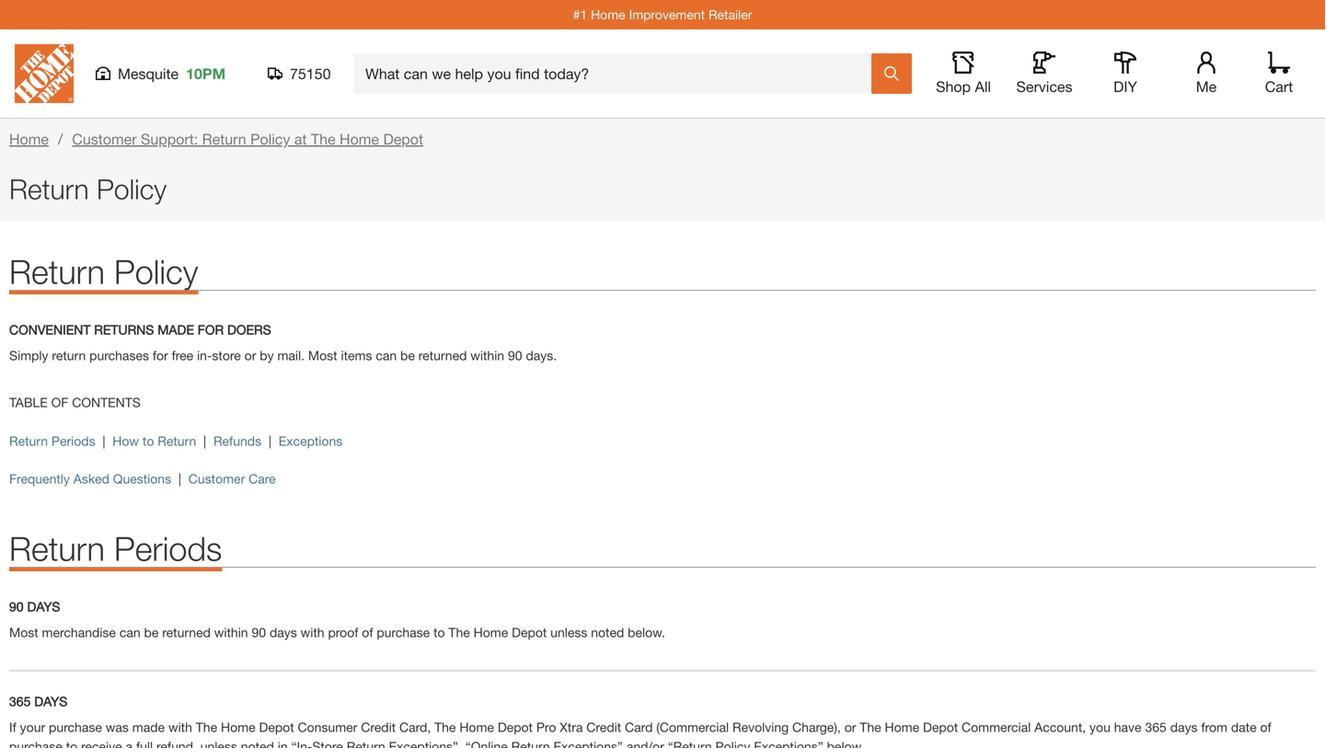 Task type: describe. For each thing, give the bounding box(es) containing it.
receive
[[81, 739, 122, 748]]

how to return link
[[113, 434, 196, 449]]

diy button
[[1096, 52, 1155, 96]]

| left the refunds link
[[203, 434, 206, 449]]

refunds
[[214, 434, 261, 449]]

1 horizontal spatial within
[[471, 348, 505, 363]]

policy down "support:" at the left
[[97, 173, 167, 205]]

services
[[1017, 78, 1073, 95]]

by
[[260, 348, 274, 363]]

pro
[[536, 720, 556, 735]]

shop
[[936, 78, 971, 95]]

from
[[1202, 720, 1228, 735]]

the home depot logo image
[[15, 44, 74, 103]]

1 credit from the left
[[361, 720, 396, 735]]

shop all
[[936, 78, 991, 95]]

return
[[52, 348, 86, 363]]

account,
[[1035, 720, 1086, 735]]

card,
[[399, 720, 431, 735]]

all
[[975, 78, 991, 95]]

below. inside the if your purchase was made with the home depot consumer credit card, the home depot pro xtra credit card (commercial revolving charge), or the home depot commercial account, you have 365 days from date of purchase to receive a full refund, unless noted in "in-store return exceptions", "online return exceptions" and/or "return policy exceptions" below.
[[827, 739, 865, 748]]

| right the refunds link
[[269, 434, 272, 449]]

revolving
[[733, 720, 789, 735]]

return periods | how to return | refunds | exceptions
[[9, 434, 343, 449]]

| left how
[[103, 434, 105, 449]]

items
[[341, 348, 372, 363]]

convenient returns made for doers
[[9, 322, 271, 337]]

your
[[20, 720, 45, 735]]

10pm
[[186, 65, 226, 82]]

mesquite 10pm
[[118, 65, 226, 82]]

questions
[[113, 471, 171, 486]]

returns
[[94, 322, 154, 337]]

0 vertical spatial of
[[362, 625, 373, 640]]

a
[[126, 739, 133, 748]]

of inside the if your purchase was made with the home depot consumer credit card, the home depot pro xtra credit card (commercial revolving charge), or the home depot commercial account, you have 365 days from date of purchase to receive a full refund, unless noted in "in-store return exceptions", "online return exceptions" and/or "return policy exceptions" below.
[[1261, 720, 1272, 735]]

have
[[1114, 720, 1142, 735]]

in-
[[197, 348, 212, 363]]

retailer
[[709, 7, 752, 22]]

1 return policy from the top
[[9, 173, 167, 205]]

support:
[[141, 130, 198, 148]]

cart link
[[1259, 52, 1300, 96]]

for
[[153, 348, 168, 363]]

0 vertical spatial customer
[[72, 130, 137, 148]]

free
[[172, 348, 193, 363]]

if your purchase was made with the home depot consumer credit card, the home depot pro xtra credit card (commercial revolving charge), or the home depot commercial account, you have 365 days from date of purchase to receive a full refund, unless noted in "in-store return exceptions", "online return exceptions" and/or "return policy exceptions" below.
[[9, 720, 1272, 748]]

you
[[1090, 720, 1111, 735]]

store
[[312, 739, 343, 748]]

| right questions
[[178, 471, 181, 486]]

consumer
[[298, 720, 357, 735]]

noted inside the if your purchase was made with the home depot consumer credit card, the home depot pro xtra credit card (commercial revolving charge), or the home depot commercial account, you have 365 days from date of purchase to receive a full refund, unless noted in "in-store return exceptions", "online return exceptions" and/or "return policy exceptions" below.
[[241, 739, 274, 748]]

exceptions",
[[389, 739, 462, 748]]

simply return purchases for free in-store or by mail. most items can be returned within 90 days.
[[9, 348, 564, 363]]

mail.
[[277, 348, 305, 363]]

policy left "at"
[[250, 130, 290, 148]]

if
[[9, 720, 16, 735]]

home link
[[9, 130, 49, 148]]

1 vertical spatial to
[[434, 625, 445, 640]]

services button
[[1015, 52, 1074, 96]]

return right store
[[347, 739, 385, 748]]

What can we help you find today? search field
[[365, 54, 871, 93]]

0 vertical spatial unless
[[551, 625, 588, 640]]

date
[[1231, 720, 1257, 735]]

most merchandise can be returned within 90 days with proof of purchase to the home depot unless noted below.
[[9, 625, 665, 640]]

0 vertical spatial 365
[[9, 694, 31, 709]]

75150 button
[[268, 64, 331, 83]]

0 horizontal spatial returned
[[162, 625, 211, 640]]

return down pro
[[511, 739, 550, 748]]

was
[[106, 720, 129, 735]]

return up 90 days
[[9, 529, 105, 568]]

2 credit from the left
[[587, 720, 621, 735]]

to inside the if your purchase was made with the home depot consumer credit card, the home depot pro xtra credit card (commercial revolving charge), or the home depot commercial account, you have 365 days from date of purchase to receive a full refund, unless noted in "in-store return exceptions", "online return exceptions" and/or "return policy exceptions" below.
[[66, 739, 77, 748]]

0 vertical spatial to
[[143, 434, 154, 449]]

return down home link
[[9, 173, 89, 205]]

2 exceptions" from the left
[[754, 739, 824, 748]]

1 horizontal spatial 90
[[252, 625, 266, 640]]

0 horizontal spatial below.
[[628, 625, 665, 640]]

periods for return periods
[[114, 529, 222, 568]]

(commercial
[[657, 720, 729, 735]]

0 vertical spatial noted
[[591, 625, 624, 640]]

customer support: return policy at the home depot
[[72, 130, 423, 148]]

#1 home improvement retailer
[[573, 7, 752, 22]]

1 vertical spatial purchase
[[49, 720, 102, 735]]

refunds link
[[214, 434, 261, 449]]

me button
[[1177, 52, 1236, 96]]

return periods link
[[9, 434, 95, 449]]

customer care link
[[188, 471, 276, 486]]

1 vertical spatial be
[[144, 625, 159, 640]]

and/or
[[627, 739, 664, 748]]

days for 90 days
[[27, 599, 60, 614]]

merchandise
[[42, 625, 116, 640]]

0 vertical spatial most
[[308, 348, 337, 363]]

shop all button
[[934, 52, 993, 96]]

made
[[132, 720, 165, 735]]

table of contents
[[9, 395, 141, 410]]

refund,
[[156, 739, 197, 748]]

return right "support:" at the left
[[202, 130, 246, 148]]

1 horizontal spatial customer
[[188, 471, 245, 486]]

purchases
[[89, 348, 149, 363]]

contents
[[72, 395, 141, 410]]



Task type: locate. For each thing, give the bounding box(es) containing it.
0 horizontal spatial unless
[[200, 739, 237, 748]]

2 vertical spatial 90
[[252, 625, 266, 640]]

0 horizontal spatial or
[[245, 348, 256, 363]]

0 horizontal spatial with
[[168, 720, 192, 735]]

or
[[245, 348, 256, 363], [845, 720, 856, 735]]

0 horizontal spatial within
[[214, 625, 248, 640]]

return up convenient
[[9, 252, 105, 291]]

2 return policy from the top
[[9, 252, 198, 291]]

purchase
[[377, 625, 430, 640], [49, 720, 102, 735], [9, 739, 62, 748]]

with left proof
[[301, 625, 325, 640]]

credit right 'xtra'
[[587, 720, 621, 735]]

0 vertical spatial within
[[471, 348, 505, 363]]

customer
[[72, 130, 137, 148], [188, 471, 245, 486]]

or left by
[[245, 348, 256, 363]]

days
[[27, 599, 60, 614], [34, 694, 67, 709]]

return up "frequently asked questions | customer care" at the left
[[158, 434, 196, 449]]

0 horizontal spatial of
[[362, 625, 373, 640]]

1 horizontal spatial to
[[143, 434, 154, 449]]

be
[[400, 348, 415, 363], [144, 625, 159, 640]]

1 horizontal spatial periods
[[114, 529, 222, 568]]

days left proof
[[270, 625, 297, 640]]

doers
[[227, 322, 271, 337]]

of right date
[[1261, 720, 1272, 735]]

mesquite
[[118, 65, 179, 82]]

table
[[9, 395, 48, 410]]

policy down revolving
[[716, 739, 751, 748]]

2 vertical spatial to
[[66, 739, 77, 748]]

1 horizontal spatial of
[[1261, 720, 1272, 735]]

1 horizontal spatial most
[[308, 348, 337, 363]]

return policy up returns at the top left of page
[[9, 252, 198, 291]]

simply
[[9, 348, 48, 363]]

noted
[[591, 625, 624, 640], [241, 739, 274, 748]]

0 horizontal spatial exceptions"
[[554, 739, 623, 748]]

frequently asked questions link
[[9, 471, 171, 486]]

1 vertical spatial with
[[168, 720, 192, 735]]

credit
[[361, 720, 396, 735], [587, 720, 621, 735]]

exceptions link
[[279, 434, 343, 449]]

2 horizontal spatial to
[[434, 625, 445, 640]]

or right charge),
[[845, 720, 856, 735]]

exceptions
[[279, 434, 343, 449]]

365 up if
[[9, 694, 31, 709]]

365 right the have
[[1146, 720, 1167, 735]]

0 vertical spatial return policy
[[9, 173, 167, 205]]

periods down "frequently asked questions | customer care" at the left
[[114, 529, 222, 568]]

return policy down home link
[[9, 173, 167, 205]]

90 days
[[9, 599, 60, 614]]

1 vertical spatial noted
[[241, 739, 274, 748]]

card
[[625, 720, 653, 735]]

policy up convenient returns made for doers
[[114, 252, 198, 291]]

1 vertical spatial most
[[9, 625, 38, 640]]

xtra
[[560, 720, 583, 735]]

the
[[311, 130, 336, 148], [449, 625, 470, 640], [196, 720, 217, 735], [435, 720, 456, 735], [860, 720, 881, 735]]

1 vertical spatial returned
[[162, 625, 211, 640]]

0 vertical spatial be
[[400, 348, 415, 363]]

to
[[143, 434, 154, 449], [434, 625, 445, 640], [66, 739, 77, 748]]

1 horizontal spatial returned
[[419, 348, 467, 363]]

of right proof
[[362, 625, 373, 640]]

0 vertical spatial purchase
[[377, 625, 430, 640]]

1 vertical spatial 90
[[9, 599, 24, 614]]

care
[[249, 471, 276, 486]]

for
[[198, 322, 224, 337]]

0 horizontal spatial can
[[119, 625, 141, 640]]

0 horizontal spatial most
[[9, 625, 38, 640]]

most
[[308, 348, 337, 363], [9, 625, 38, 640]]

cart
[[1265, 78, 1294, 95]]

home
[[591, 7, 626, 22], [9, 130, 49, 148], [340, 130, 379, 148], [474, 625, 508, 640], [221, 720, 256, 735], [460, 720, 494, 735], [885, 720, 920, 735]]

0 horizontal spatial be
[[144, 625, 159, 640]]

#1
[[573, 7, 587, 22]]

below.
[[628, 625, 665, 640], [827, 739, 865, 748]]

be right merchandise
[[144, 625, 159, 640]]

0 vertical spatial periods
[[51, 434, 95, 449]]

0 horizontal spatial customer
[[72, 130, 137, 148]]

1 vertical spatial within
[[214, 625, 248, 640]]

charge),
[[793, 720, 841, 735]]

unless inside the if your purchase was made with the home depot consumer credit card, the home depot pro xtra credit card (commercial revolving charge), or the home depot commercial account, you have 365 days from date of purchase to receive a full refund, unless noted in "in-store return exceptions", "online return exceptions" and/or "return policy exceptions" below.
[[200, 739, 237, 748]]

"online
[[466, 739, 508, 748]]

of
[[362, 625, 373, 640], [1261, 720, 1272, 735]]

periods down table of contents
[[51, 434, 95, 449]]

with inside the if your purchase was made with the home depot consumer credit card, the home depot pro xtra credit card (commercial revolving charge), or the home depot commercial account, you have 365 days from date of purchase to receive a full refund, unless noted in "in-store return exceptions", "online return exceptions" and/or "return policy exceptions" below.
[[168, 720, 192, 735]]

1 horizontal spatial be
[[400, 348, 415, 363]]

1 horizontal spatial can
[[376, 348, 397, 363]]

made
[[158, 322, 194, 337]]

0 horizontal spatial credit
[[361, 720, 396, 735]]

most right mail. on the left
[[308, 348, 337, 363]]

1 vertical spatial below.
[[827, 739, 865, 748]]

be right items
[[400, 348, 415, 363]]

credit left card,
[[361, 720, 396, 735]]

return periods
[[9, 529, 222, 568]]

1 horizontal spatial days
[[1171, 720, 1198, 735]]

can right merchandise
[[119, 625, 141, 640]]

purchase up receive
[[49, 720, 102, 735]]

1 horizontal spatial below.
[[827, 739, 865, 748]]

1 horizontal spatial 365
[[1146, 720, 1167, 735]]

can right items
[[376, 348, 397, 363]]

days for 365 days
[[34, 694, 67, 709]]

1 vertical spatial of
[[1261, 720, 1272, 735]]

periods for return periods | how to return | refunds | exceptions
[[51, 434, 95, 449]]

0 vertical spatial below.
[[628, 625, 665, 640]]

customer left "support:" at the left
[[72, 130, 137, 148]]

store
[[212, 348, 241, 363]]

"in-
[[291, 739, 312, 748]]

|
[[103, 434, 105, 449], [203, 434, 206, 449], [269, 434, 272, 449], [178, 471, 181, 486]]

0 vertical spatial with
[[301, 625, 325, 640]]

365 inside the if your purchase was made with the home depot consumer credit card, the home depot pro xtra credit card (commercial revolving charge), or the home depot commercial account, you have 365 days from date of purchase to receive a full refund, unless noted in "in-store return exceptions", "online return exceptions" and/or "return policy exceptions" below.
[[1146, 720, 1167, 735]]

purchase down 'your'
[[9, 739, 62, 748]]

periods
[[51, 434, 95, 449], [114, 529, 222, 568]]

return
[[202, 130, 246, 148], [9, 173, 89, 205], [9, 252, 105, 291], [9, 434, 48, 449], [158, 434, 196, 449], [9, 529, 105, 568], [347, 739, 385, 748], [511, 739, 550, 748]]

1 vertical spatial customer
[[188, 471, 245, 486]]

full
[[136, 739, 153, 748]]

1 horizontal spatial noted
[[591, 625, 624, 640]]

1 vertical spatial days
[[34, 694, 67, 709]]

convenient
[[9, 322, 91, 337]]

days.
[[526, 348, 557, 363]]

purchase right proof
[[377, 625, 430, 640]]

with up refund,
[[168, 720, 192, 735]]

1 horizontal spatial with
[[301, 625, 325, 640]]

exceptions" down charge),
[[754, 739, 824, 748]]

frequently asked questions | customer care
[[9, 471, 276, 486]]

1 horizontal spatial or
[[845, 720, 856, 735]]

0 horizontal spatial periods
[[51, 434, 95, 449]]

1 vertical spatial return policy
[[9, 252, 198, 291]]

in
[[278, 739, 288, 748]]

days up merchandise
[[27, 599, 60, 614]]

1 vertical spatial or
[[845, 720, 856, 735]]

1 horizontal spatial credit
[[587, 720, 621, 735]]

unless
[[551, 625, 588, 640], [200, 739, 237, 748]]

of
[[51, 395, 68, 410]]

1 horizontal spatial exceptions"
[[754, 739, 824, 748]]

or inside the if your purchase was made with the home depot consumer credit card, the home depot pro xtra credit card (commercial revolving charge), or the home depot commercial account, you have 365 days from date of purchase to receive a full refund, unless noted in "in-store return exceptions", "online return exceptions" and/or "return policy exceptions" below.
[[845, 720, 856, 735]]

0 horizontal spatial noted
[[241, 739, 274, 748]]

1 vertical spatial can
[[119, 625, 141, 640]]

"return
[[668, 739, 712, 748]]

2 horizontal spatial 90
[[508, 348, 522, 363]]

can
[[376, 348, 397, 363], [119, 625, 141, 640]]

days inside the if your purchase was made with the home depot consumer credit card, the home depot pro xtra credit card (commercial revolving charge), or the home depot commercial account, you have 365 days from date of purchase to receive a full refund, unless noted in "in-store return exceptions", "online return exceptions" and/or "return policy exceptions" below.
[[1171, 720, 1198, 735]]

90
[[508, 348, 522, 363], [9, 599, 24, 614], [252, 625, 266, 640]]

0 horizontal spatial 365
[[9, 694, 31, 709]]

2 vertical spatial purchase
[[9, 739, 62, 748]]

policy inside the if your purchase was made with the home depot consumer credit card, the home depot pro xtra credit card (commercial revolving charge), or the home depot commercial account, you have 365 days from date of purchase to receive a full refund, unless noted in "in-store return exceptions", "online return exceptions" and/or "return policy exceptions" below.
[[716, 739, 751, 748]]

exceptions" down 'xtra'
[[554, 739, 623, 748]]

1 vertical spatial days
[[1171, 720, 1198, 735]]

75150
[[290, 65, 331, 82]]

depot
[[383, 130, 423, 148], [512, 625, 547, 640], [259, 720, 294, 735], [498, 720, 533, 735], [923, 720, 958, 735]]

0 horizontal spatial to
[[66, 739, 77, 748]]

me
[[1196, 78, 1217, 95]]

improvement
[[629, 7, 705, 22]]

1 vertical spatial unless
[[200, 739, 237, 748]]

days left from
[[1171, 720, 1198, 735]]

days up 'your'
[[34, 694, 67, 709]]

policy
[[250, 130, 290, 148], [97, 173, 167, 205], [114, 252, 198, 291], [716, 739, 751, 748]]

return down the table on the bottom
[[9, 434, 48, 449]]

commercial
[[962, 720, 1031, 735]]

most down 90 days
[[9, 625, 38, 640]]

asked
[[73, 471, 109, 486]]

1 vertical spatial periods
[[114, 529, 222, 568]]

0 vertical spatial days
[[27, 599, 60, 614]]

customer down the refunds link
[[188, 471, 245, 486]]

proof
[[328, 625, 358, 640]]

days
[[270, 625, 297, 640], [1171, 720, 1198, 735]]

exceptions"
[[554, 739, 623, 748], [754, 739, 824, 748]]

0 vertical spatial returned
[[419, 348, 467, 363]]

frequently
[[9, 471, 70, 486]]

at
[[294, 130, 307, 148]]

customer support: return policy at the home depot link
[[72, 130, 423, 148]]

1 exceptions" from the left
[[554, 739, 623, 748]]

0 vertical spatial 90
[[508, 348, 522, 363]]

diy
[[1114, 78, 1138, 95]]

0 vertical spatial can
[[376, 348, 397, 363]]

0 vertical spatial or
[[245, 348, 256, 363]]

365 days
[[9, 694, 67, 709]]

1 vertical spatial 365
[[1146, 720, 1167, 735]]

0 vertical spatial days
[[270, 625, 297, 640]]

1 horizontal spatial unless
[[551, 625, 588, 640]]

how
[[113, 434, 139, 449]]

0 horizontal spatial days
[[270, 625, 297, 640]]

0 horizontal spatial 90
[[9, 599, 24, 614]]



Task type: vqa. For each thing, say whether or not it's contained in the screenshot.
rightmost 'days'
yes



